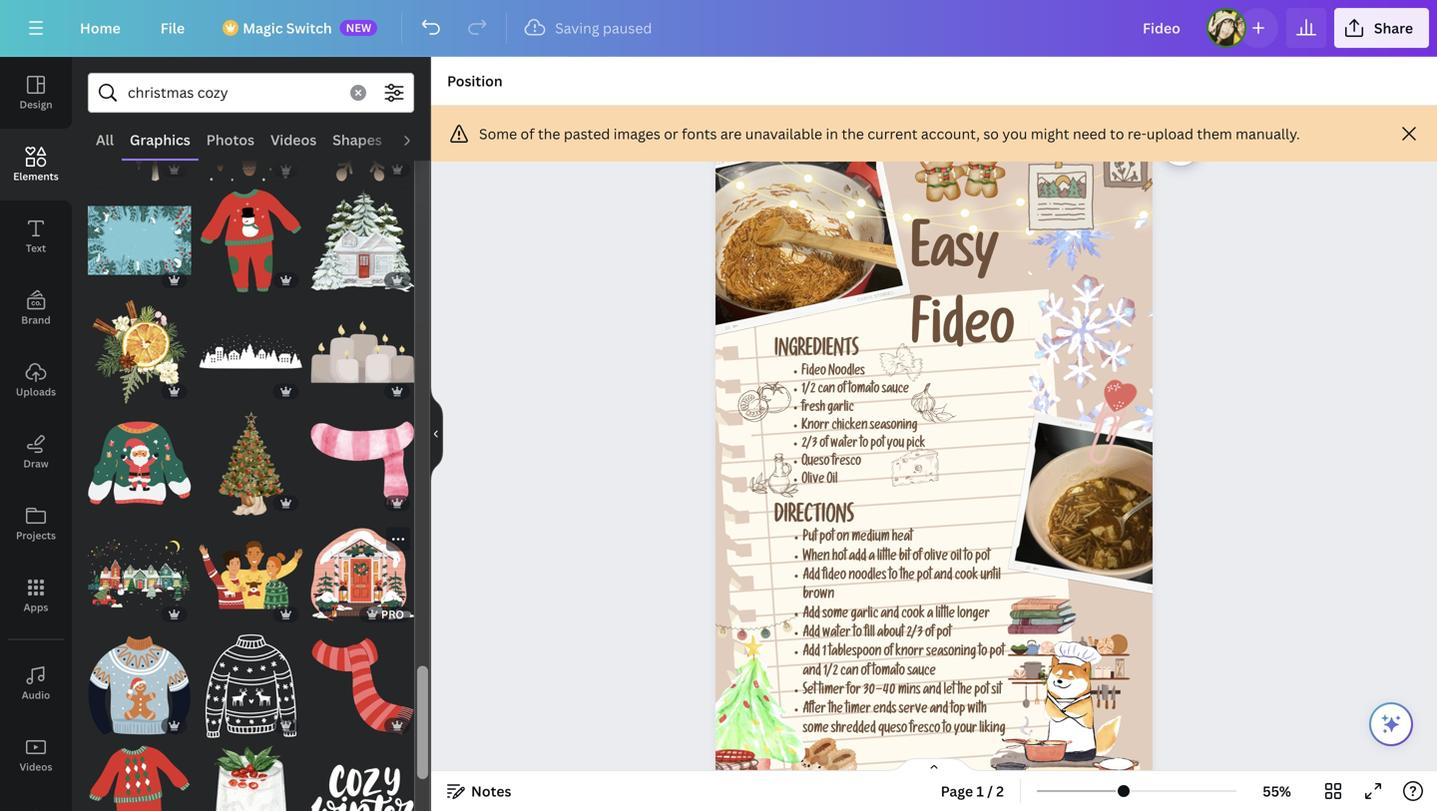 Task type: vqa. For each thing, say whether or not it's contained in the screenshot.
VIDEOS to the left
yes



Task type: locate. For each thing, give the bounding box(es) containing it.
seasoning up let
[[926, 646, 976, 661]]

garlic up chicken
[[827, 402, 854, 416]]

group
[[88, 78, 191, 181], [199, 78, 303, 181], [311, 78, 414, 181], [88, 177, 191, 292], [199, 177, 303, 292], [311, 177, 414, 292], [88, 288, 191, 404], [199, 288, 303, 404], [311, 288, 414, 404], [88, 400, 191, 515], [199, 400, 303, 515], [311, 400, 414, 515], [88, 511, 191, 627], [199, 511, 303, 627], [88, 635, 191, 738], [199, 635, 303, 738], [311, 635, 414, 738], [88, 734, 191, 811], [199, 734, 303, 811], [311, 734, 414, 811]]

text button
[[0, 201, 72, 272]]

canva assistant image
[[1379, 713, 1403, 736]]

1 vertical spatial sauce
[[907, 666, 936, 680]]

1/2 down tablespoon
[[823, 666, 838, 680]]

1 vertical spatial 2/3
[[906, 627, 923, 642]]

until
[[980, 570, 1001, 584]]

1 vertical spatial you
[[887, 438, 904, 452]]

0 horizontal spatial audio
[[22, 689, 50, 702]]

shapes button
[[325, 121, 390, 159]]

pot up until on the bottom right of the page
[[975, 551, 990, 565]]

design
[[19, 98, 52, 111]]

0 vertical spatial some
[[822, 608, 848, 622]]

the
[[538, 124, 560, 143], [842, 124, 864, 143], [900, 570, 915, 584], [957, 685, 972, 699], [828, 704, 843, 718]]

and down "olive"
[[934, 570, 952, 584]]

1 vertical spatial fideo
[[801, 366, 826, 380]]

sit
[[991, 685, 1002, 699]]

to left fill
[[853, 627, 862, 642]]

1 horizontal spatial little
[[936, 608, 955, 622]]

watercolor cozy  winter house image
[[311, 189, 414, 292]]

you right so
[[1002, 124, 1027, 143]]

some down brown on the right of page
[[822, 608, 848, 622]]

the right in
[[842, 124, 864, 143]]

0 horizontal spatial you
[[887, 438, 904, 452]]

audio
[[398, 130, 438, 149], [22, 689, 50, 702]]

1 horizontal spatial audio button
[[390, 121, 446, 159]]

audio button down apps
[[0, 648, 72, 720]]

tomato up 40
[[872, 666, 905, 680]]

queso
[[801, 456, 830, 470]]

to down chicken
[[860, 438, 868, 452]]

to
[[1110, 124, 1124, 143], [860, 438, 868, 452], [964, 551, 973, 565], [889, 570, 898, 584], [853, 627, 862, 642], [978, 646, 987, 661], [943, 723, 951, 737]]

timer down for
[[845, 704, 871, 718]]

fresco
[[832, 456, 861, 470], [910, 723, 940, 737]]

1 horizontal spatial 2/3
[[906, 627, 923, 642]]

home front door image
[[311, 523, 414, 627]]

audio right shapes "button"
[[398, 130, 438, 149]]

1 vertical spatial water
[[822, 627, 851, 642]]

apps button
[[0, 560, 72, 632]]

you inside fideo noodles 1/2 can of tomato sauce fresh garlic knorr chicken seasoning 2/3 of water to pot you pick queso fresco olive oil
[[887, 438, 904, 452]]

ends
[[873, 704, 896, 718]]

2 add from the top
[[803, 608, 820, 622]]

family wearing christmas sweater image
[[199, 523, 303, 627]]

some of the pasted images or fonts are unavailable in the current account, so you might need to re-upload them manually.
[[479, 124, 1300, 143]]

0 vertical spatial water
[[830, 438, 857, 452]]

1/2 up fresh
[[801, 384, 815, 398]]

0 horizontal spatial a
[[869, 551, 875, 565]]

1 left the /
[[976, 782, 984, 801]]

graphics
[[130, 130, 190, 149]]

switch
[[286, 18, 332, 37]]

uploads button
[[0, 344, 72, 416]]

Design title text field
[[1127, 8, 1198, 48]]

1 vertical spatial some
[[803, 723, 829, 737]]

seasoning inside put pot on medium heat when hot add a little bit of olive oil to pot add fideo noodles to the pot and cook until brown add some garlic and cook a little longer add water to fill about 2/3 of pot add 1 tablespoon of knorr seasoning to pot and 1/2 can of tomato sauce set timer for 30-40 mins and let the pot sit after the timer ends serve and top with some shredded queso fresco to your liking
[[926, 646, 976, 661]]

1 horizontal spatial fideo
[[911, 306, 1014, 363]]

cook up 'about'
[[901, 608, 925, 622]]

fresh
[[801, 402, 825, 416]]

0 vertical spatial a
[[869, 551, 875, 565]]

0 horizontal spatial timer
[[819, 685, 844, 699]]

0 horizontal spatial videos
[[19, 760, 52, 774]]

little left longer
[[936, 608, 955, 622]]

sauce inside put pot on medium heat when hot add a little bit of olive oil to pot add fideo noodles to the pot and cook until brown add some garlic and cook a little longer add water to fill about 2/3 of pot add 1 tablespoon of knorr seasoning to pot and 1/2 can of tomato sauce set timer for 30-40 mins and let the pot sit after the timer ends serve and top with some shredded queso fresco to your liking
[[907, 666, 936, 680]]

0 vertical spatial seasoning
[[870, 420, 917, 434]]

1 vertical spatial 1
[[976, 782, 984, 801]]

seasoning
[[870, 420, 917, 434], [926, 646, 976, 661]]

1 vertical spatial seasoning
[[926, 646, 976, 661]]

sauce down 'knorr'
[[907, 666, 936, 680]]

shapes
[[333, 130, 382, 149]]

0 vertical spatial videos
[[270, 130, 317, 149]]

of right bit
[[913, 551, 922, 565]]

2/3 up 'knorr'
[[906, 627, 923, 642]]

saving paused
[[555, 18, 652, 37]]

0 horizontal spatial cook
[[901, 608, 925, 622]]

paused
[[603, 18, 652, 37]]

1 left tablespoon
[[822, 646, 826, 661]]

fideo down ingredients
[[801, 366, 826, 380]]

0 vertical spatial fresco
[[832, 456, 861, 470]]

can up for
[[840, 666, 858, 680]]

magic switch
[[243, 18, 332, 37]]

1 vertical spatial tomato
[[872, 666, 905, 680]]

for
[[847, 685, 861, 699]]

audio button right shapes
[[390, 121, 446, 159]]

photos
[[206, 130, 254, 149]]

2/3 down knorr
[[801, 438, 817, 452]]

0 vertical spatial 1/2
[[801, 384, 815, 398]]

can inside put pot on medium heat when hot add a little bit of olive oil to pot add fideo noodles to the pot and cook until brown add some garlic and cook a little longer add water to fill about 2/3 of pot add 1 tablespoon of knorr seasoning to pot and 1/2 can of tomato sauce set timer for 30-40 mins and let the pot sit after the timer ends serve and top with some shredded queso fresco to your liking
[[840, 666, 858, 680]]

1 vertical spatial fresco
[[910, 723, 940, 737]]

a right add
[[869, 551, 875, 565]]

1 vertical spatial little
[[936, 608, 955, 622]]

pot up sit
[[990, 646, 1004, 661]]

0 horizontal spatial fideo
[[801, 366, 826, 380]]

0 horizontal spatial seasoning
[[870, 420, 917, 434]]

tomato down noodles
[[848, 384, 880, 398]]

some down after
[[803, 723, 829, 737]]

0 vertical spatial tomato
[[848, 384, 880, 398]]

0 horizontal spatial 1
[[822, 646, 826, 661]]

cook
[[955, 570, 978, 584], [901, 608, 925, 622]]

top
[[950, 704, 965, 718]]

1 horizontal spatial 1
[[976, 782, 984, 801]]

fideo inside fideo noodles 1/2 can of tomato sauce fresh garlic knorr chicken seasoning 2/3 of water to pot you pick queso fresco olive oil
[[801, 366, 826, 380]]

snowy night in cozy christmas town city panorama. winter christmas village image
[[88, 523, 191, 627]]

0 horizontal spatial 2/3
[[801, 438, 817, 452]]

1 vertical spatial a
[[927, 608, 933, 622]]

projects button
[[0, 488, 72, 560]]

pot left pick
[[871, 438, 885, 452]]

timer
[[819, 685, 844, 699], [845, 704, 871, 718]]

1 vertical spatial videos
[[19, 760, 52, 774]]

let
[[944, 685, 955, 699]]

1 horizontal spatial audio
[[398, 130, 438, 149]]

you
[[1002, 124, 1027, 143], [887, 438, 904, 452]]

magic
[[243, 18, 283, 37]]

0 vertical spatial can
[[818, 384, 835, 398]]

brand
[[21, 313, 51, 327]]

audio down apps
[[22, 689, 50, 702]]

0 horizontal spatial little
[[877, 551, 896, 565]]

1 horizontal spatial you
[[1002, 124, 1027, 143]]

0 vertical spatial you
[[1002, 124, 1027, 143]]

share button
[[1334, 8, 1429, 48]]

0 horizontal spatial fresco
[[832, 456, 861, 470]]

olive
[[924, 551, 948, 565]]

tomato inside put pot on medium heat when hot add a little bit of olive oil to pot add fideo noodles to the pot and cook until brown add some garlic and cook a little longer add water to fill about 2/3 of pot add 1 tablespoon of knorr seasoning to pot and 1/2 can of tomato sauce set timer for 30-40 mins and let the pot sit after the timer ends serve and top with some shredded queso fresco to your liking
[[872, 666, 905, 680]]

tablespoon
[[829, 646, 881, 661]]

0 vertical spatial audio button
[[390, 121, 446, 159]]

1 vertical spatial can
[[840, 666, 858, 680]]

a
[[869, 551, 875, 565], [927, 608, 933, 622]]

1 horizontal spatial videos button
[[262, 121, 325, 159]]

0 vertical spatial sauce
[[882, 384, 909, 398]]

1 horizontal spatial a
[[927, 608, 933, 622]]

0 vertical spatial 2/3
[[801, 438, 817, 452]]

tomato
[[848, 384, 880, 398], [872, 666, 905, 680]]

garlic up fill
[[851, 608, 878, 622]]

christmas bouquet with dried orange. image
[[88, 300, 191, 404]]

0 vertical spatial 1
[[822, 646, 826, 661]]

can inside fideo noodles 1/2 can of tomato sauce fresh garlic knorr chicken seasoning 2/3 of water to pot you pick queso fresco olive oil
[[818, 384, 835, 398]]

new
[[346, 20, 371, 35]]

account,
[[921, 124, 980, 143]]

tomato inside fideo noodles 1/2 can of tomato sauce fresh garlic knorr chicken seasoning 2/3 of water to pot you pick queso fresco olive oil
[[848, 384, 880, 398]]

1 vertical spatial garlic
[[851, 608, 878, 622]]

and up 'about'
[[881, 608, 899, 622]]

queso
[[878, 723, 907, 737]]

1 horizontal spatial timer
[[845, 704, 871, 718]]

noodles
[[848, 570, 886, 584]]

pro group
[[311, 523, 414, 627]]

3 add from the top
[[803, 627, 820, 642]]

pasted
[[564, 124, 610, 143]]

1 horizontal spatial seasoning
[[926, 646, 976, 661]]

brown
[[803, 589, 834, 603]]

1/2 inside put pot on medium heat when hot add a little bit of olive oil to pot add fideo noodles to the pot and cook until brown add some garlic and cook a little longer add water to fill about 2/3 of pot add 1 tablespoon of knorr seasoning to pot and 1/2 can of tomato sauce set timer for 30-40 mins and let the pot sit after the timer ends serve and top with some shredded queso fresco to your liking
[[823, 666, 838, 680]]

main menu bar
[[0, 0, 1437, 57]]

pink cozy winter scarf watercolor image
[[311, 412, 414, 515]]

0 horizontal spatial 1/2
[[801, 384, 815, 398]]

water
[[830, 438, 857, 452], [822, 627, 851, 642]]

1/2
[[801, 384, 815, 398], [823, 666, 838, 680]]

0 vertical spatial fideo
[[911, 306, 1014, 363]]

1 horizontal spatial videos
[[270, 130, 317, 149]]

water up tablespoon
[[822, 627, 851, 642]]

cook down oil
[[955, 570, 978, 584]]

cute  christmas image
[[199, 78, 303, 181]]

0 vertical spatial garlic
[[827, 402, 854, 416]]

christmas ugly sweater illustration image
[[88, 635, 191, 738]]

40
[[883, 685, 895, 699]]

0 vertical spatial timer
[[819, 685, 844, 699]]

seasoning up pick
[[870, 420, 917, 434]]

0 horizontal spatial audio button
[[0, 648, 72, 720]]

might
[[1031, 124, 1069, 143]]

can up fresh
[[818, 384, 835, 398]]

1 vertical spatial 1/2
[[823, 666, 838, 680]]

water down chicken
[[830, 438, 857, 452]]

you left pick
[[887, 438, 904, 452]]

1 horizontal spatial 1/2
[[823, 666, 838, 680]]

on
[[837, 532, 849, 546]]

set
[[803, 685, 816, 699]]

of right 'about'
[[925, 627, 934, 642]]

fresco down serve
[[910, 723, 940, 737]]

1 vertical spatial videos button
[[0, 720, 72, 791]]

page 1 / 2
[[941, 782, 1004, 801]]

fresco inside put pot on medium heat when hot add a little bit of olive oil to pot add fideo noodles to the pot and cook until brown add some garlic and cook a little longer add water to fill about 2/3 of pot add 1 tablespoon of knorr seasoning to pot and 1/2 can of tomato sauce set timer for 30-40 mins and let the pot sit after the timer ends serve and top with some shredded queso fresco to your liking
[[910, 723, 940, 737]]

of
[[520, 124, 534, 143], [837, 384, 846, 398], [819, 438, 828, 452], [913, 551, 922, 565], [925, 627, 934, 642], [884, 646, 893, 661], [861, 666, 870, 680]]

0 horizontal spatial can
[[818, 384, 835, 398]]

pot left on at right
[[819, 532, 834, 546]]

pro
[[381, 607, 404, 622]]

1 horizontal spatial fresco
[[910, 723, 940, 737]]

little left bit
[[877, 551, 896, 565]]

draw
[[23, 457, 48, 471]]

timer right the set
[[819, 685, 844, 699]]

fresco up oil
[[832, 456, 861, 470]]

fideo down easy
[[911, 306, 1014, 363]]

to left re-
[[1110, 124, 1124, 143]]

hide image
[[430, 386, 443, 482]]

1 horizontal spatial cook
[[955, 570, 978, 584]]

ugly christmas sweaters santa image
[[88, 412, 191, 515]]

snowflake image
[[311, 78, 414, 181]]

christmas cozy pajamas handdrawn illustration image
[[88, 746, 191, 811]]

1 vertical spatial audio
[[22, 689, 50, 702]]

little
[[877, 551, 896, 565], [936, 608, 955, 622]]

2/3 inside fideo noodles 1/2 can of tomato sauce fresh garlic knorr chicken seasoning 2/3 of water to pot you pick queso fresco olive oil
[[801, 438, 817, 452]]

2
[[996, 782, 1004, 801]]

0 vertical spatial little
[[877, 551, 896, 565]]

a left longer
[[927, 608, 933, 622]]

to inside fideo noodles 1/2 can of tomato sauce fresh garlic knorr chicken seasoning 2/3 of water to pot you pick queso fresco olive oil
[[860, 438, 868, 452]]

to right noodles
[[889, 570, 898, 584]]

and
[[934, 570, 952, 584], [881, 608, 899, 622], [803, 666, 821, 680], [923, 685, 941, 699], [930, 704, 948, 718]]

1 inside page 1 / 2 button
[[976, 782, 984, 801]]

current
[[867, 124, 918, 143]]

sauce down farfalle pasta illustration 'image' on the right
[[882, 384, 909, 398]]

0 vertical spatial videos button
[[262, 121, 325, 159]]

1 horizontal spatial can
[[840, 666, 858, 680]]

2/3 inside put pot on medium heat when hot add a little bit of olive oil to pot add fideo noodles to the pot and cook until brown add some garlic and cook a little longer add water to fill about 2/3 of pot add 1 tablespoon of knorr seasoning to pot and 1/2 can of tomato sauce set timer for 30-40 mins and let the pot sit after the timer ends serve and top with some shredded queso fresco to your liking
[[906, 627, 923, 642]]

christmas cozy scarf handdrawn illustration image
[[311, 635, 414, 738]]

videos button
[[262, 121, 325, 159], [0, 720, 72, 791]]

videos
[[270, 130, 317, 149], [19, 760, 52, 774]]

mins
[[898, 685, 921, 699]]

4 add from the top
[[803, 646, 820, 661]]



Task type: describe. For each thing, give the bounding box(es) containing it.
ingredients
[[774, 342, 859, 363]]

elements
[[13, 170, 59, 183]]

and left top
[[930, 704, 948, 718]]

brand button
[[0, 272, 72, 344]]

garlic inside put pot on medium heat when hot add a little bit of olive oil to pot add fideo noodles to the pot and cook until brown add some garlic and cook a little longer add water to fill about 2/3 of pot add 1 tablespoon of knorr seasoning to pot and 1/2 can of tomato sauce set timer for 30-40 mins and let the pot sit after the timer ends serve and top with some shredded queso fresco to your liking
[[851, 608, 878, 622]]

the right let
[[957, 685, 972, 699]]

of down 'about'
[[884, 646, 893, 661]]

add
[[849, 551, 866, 565]]

knorr
[[801, 420, 829, 434]]

1 add from the top
[[803, 570, 820, 584]]

pick
[[906, 438, 925, 452]]

to right oil
[[964, 551, 973, 565]]

1/2 inside fideo noodles 1/2 can of tomato sauce fresh garlic knorr chicken seasoning 2/3 of water to pot you pick queso fresco olive oil
[[801, 384, 815, 398]]

0 vertical spatial audio
[[398, 130, 438, 149]]

photos button
[[198, 121, 262, 159]]

file button
[[144, 8, 201, 48]]

and up the set
[[803, 666, 821, 680]]

chicken
[[832, 420, 867, 434]]

uploads
[[16, 385, 56, 399]]

them
[[1197, 124, 1232, 143]]

to down longer
[[978, 646, 987, 661]]

all button
[[88, 121, 122, 159]]

Search elements search field
[[128, 74, 338, 112]]

farfalle pasta illustration image
[[880, 343, 923, 382]]

garlic inside fideo noodles 1/2 can of tomato sauce fresh garlic knorr chicken seasoning 2/3 of water to pot you pick queso fresco olive oil
[[827, 402, 854, 416]]

apps
[[24, 601, 48, 614]]

pot left sit
[[974, 685, 989, 699]]

home link
[[64, 8, 136, 48]]

fideo for fideo
[[911, 306, 1014, 363]]

text
[[26, 242, 46, 255]]

graphics button
[[122, 121, 198, 159]]

re-
[[1128, 124, 1147, 143]]

hot
[[832, 551, 847, 565]]

page
[[941, 782, 973, 801]]

so
[[983, 124, 999, 143]]

saving paused status
[[515, 16, 662, 40]]

directions
[[774, 507, 854, 530]]

noodles
[[828, 366, 865, 380]]

fideo for fideo noodles 1/2 can of tomato sauce fresh garlic knorr chicken seasoning 2/3 of water to pot you pick queso fresco olive oil
[[801, 366, 826, 380]]

easy
[[911, 229, 999, 287]]

longer
[[957, 608, 990, 622]]

when
[[803, 551, 830, 565]]

projects
[[16, 529, 56, 542]]

bit
[[899, 551, 910, 565]]

unavailable
[[745, 124, 822, 143]]

design button
[[0, 57, 72, 129]]

audio inside "side panel" tab list
[[22, 689, 50, 702]]

candle image
[[311, 300, 414, 404]]

watercolor white christmas cocktail image
[[199, 746, 303, 811]]

sauce inside fideo noodles 1/2 can of tomato sauce fresh garlic knorr chicken seasoning 2/3 of water to pot you pick queso fresco olive oil
[[882, 384, 909, 398]]

and left let
[[923, 685, 941, 699]]

in
[[826, 124, 838, 143]]

1 inside put pot on medium heat when hot add a little bit of olive oil to pot add fideo noodles to the pot and cook until brown add some garlic and cook a little longer add water to fill about 2/3 of pot add 1 tablespoon of knorr seasoning to pot and 1/2 can of tomato sauce set timer for 30-40 mins and let the pot sit after the timer ends serve and top with some shredded queso fresco to your liking
[[822, 646, 826, 661]]

the down bit
[[900, 570, 915, 584]]

fill
[[864, 627, 875, 642]]

0 horizontal spatial videos button
[[0, 720, 72, 791]]

to left your
[[943, 723, 951, 737]]

medium
[[852, 532, 889, 546]]

the left pasted
[[538, 124, 560, 143]]

or
[[664, 124, 678, 143]]

notes button
[[439, 775, 519, 807]]

shredded
[[831, 723, 876, 737]]

olive oil hand drawn image
[[750, 454, 798, 497]]

position
[[447, 71, 503, 90]]

videos inside "side panel" tab list
[[19, 760, 52, 774]]

oil
[[950, 551, 962, 565]]

1 vertical spatial timer
[[845, 704, 871, 718]]

page 1 / 2 button
[[933, 775, 1012, 807]]

about
[[877, 627, 904, 642]]

draw button
[[0, 416, 72, 488]]

liking
[[979, 723, 1005, 737]]

fideo
[[822, 570, 846, 584]]

1 vertical spatial audio button
[[0, 648, 72, 720]]

share
[[1374, 18, 1413, 37]]

side panel tab list
[[0, 57, 72, 811]]

pot down "olive"
[[917, 570, 932, 584]]

home
[[80, 18, 121, 37]]

olive
[[801, 474, 824, 488]]

watercolor  christmas arrangement image
[[88, 78, 191, 181]]

upload
[[1147, 124, 1194, 143]]

water inside fideo noodles 1/2 can of tomato sauce fresh garlic knorr chicken seasoning 2/3 of water to pot you pick queso fresco olive oil
[[830, 438, 857, 452]]

some
[[479, 124, 517, 143]]

seasoning inside fideo noodles 1/2 can of tomato sauce fresh garlic knorr chicken seasoning 2/3 of water to pot you pick queso fresco olive oil
[[870, 420, 917, 434]]

of right some
[[520, 124, 534, 143]]

heat
[[892, 532, 913, 546]]

fonts
[[682, 124, 717, 143]]

pot right 'about'
[[937, 627, 951, 642]]

of down noodles
[[837, 384, 846, 398]]

with
[[967, 704, 987, 718]]

images
[[614, 124, 660, 143]]

55% button
[[1245, 775, 1309, 807]]

serve
[[899, 704, 927, 718]]

position button
[[439, 65, 511, 97]]

of up 30-
[[861, 666, 870, 680]]

fideo noodles 1/2 can of tomato sauce fresh garlic knorr chicken seasoning 2/3 of water to pot you pick queso fresco olive oil
[[801, 366, 925, 488]]

notes
[[471, 782, 511, 801]]

put pot on medium heat when hot add a little bit of olive oil to pot add fideo noodles to the pot and cook until brown add some garlic and cook a little longer add water to fill about 2/3 of pot add 1 tablespoon of knorr seasoning to pot and 1/2 can of tomato sauce set timer for 30-40 mins and let the pot sit after the timer ends serve and top with some shredded queso fresco to your liking
[[803, 532, 1005, 737]]

christmas cozy pajamas snowman handdrawn illustration image
[[199, 189, 303, 292]]

30-
[[863, 685, 883, 699]]

of up "queso"
[[819, 438, 828, 452]]

oil
[[827, 474, 837, 488]]

saving
[[555, 18, 599, 37]]

put
[[803, 532, 817, 546]]

winter christmas background image
[[88, 189, 191, 292]]

cozy christmas tree watercolor illustration image
[[199, 412, 303, 515]]

your
[[954, 723, 977, 737]]

after
[[803, 704, 826, 718]]

file
[[160, 18, 185, 37]]

elements button
[[0, 129, 72, 201]]

all
[[96, 130, 114, 149]]

1 vertical spatial cook
[[901, 608, 925, 622]]

the right after
[[828, 704, 843, 718]]

fresco inside fideo noodles 1/2 can of tomato sauce fresh garlic knorr chicken seasoning 2/3 of water to pot you pick queso fresco olive oil
[[832, 456, 861, 470]]

55%
[[1263, 782, 1291, 801]]

need
[[1073, 124, 1106, 143]]

manually.
[[1236, 124, 1300, 143]]

0 vertical spatial cook
[[955, 570, 978, 584]]

/
[[987, 782, 993, 801]]

are
[[720, 124, 742, 143]]

pot inside fideo noodles 1/2 can of tomato sauce fresh garlic knorr chicken seasoning 2/3 of water to pot you pick queso fresco olive oil
[[871, 438, 885, 452]]

water inside put pot on medium heat when hot add a little bit of olive oil to pot add fideo noodles to the pot and cook until brown add some garlic and cook a little longer add water to fill about 2/3 of pot add 1 tablespoon of knorr seasoning to pot and 1/2 can of tomato sauce set timer for 30-40 mins and let the pot sit after the timer ends serve and top with some shredded queso fresco to your liking
[[822, 627, 851, 642]]

show pages image
[[886, 757, 982, 773]]



